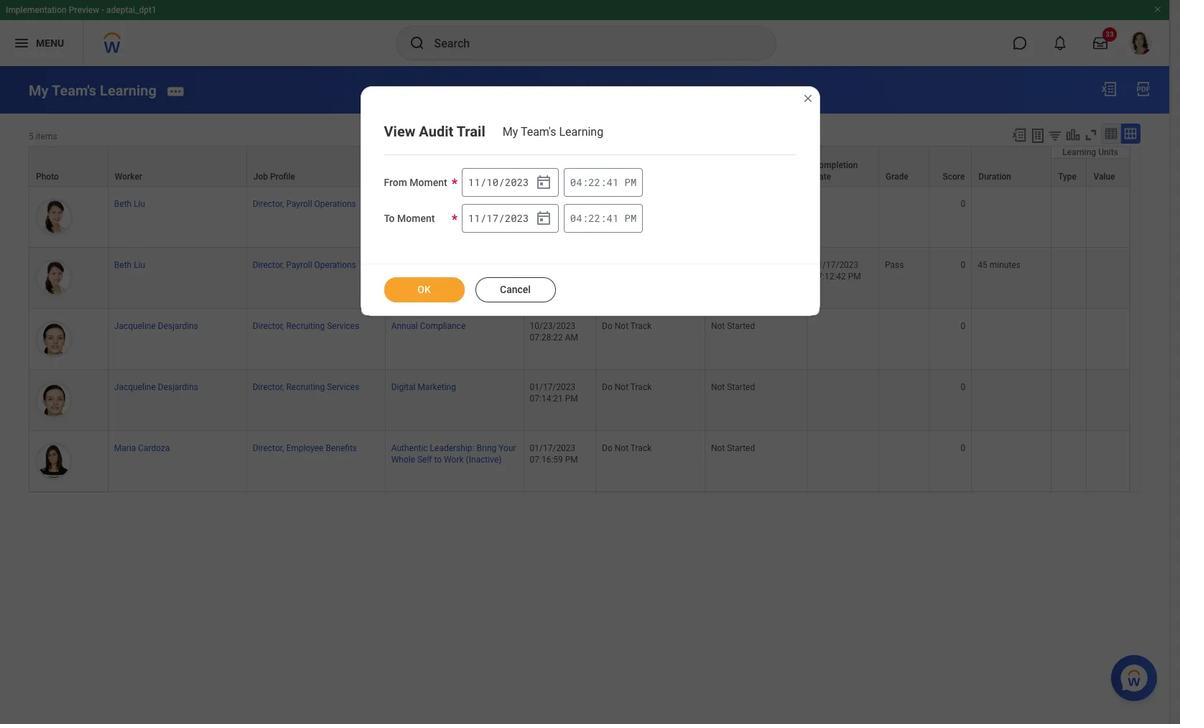 Task type: locate. For each thing, give the bounding box(es) containing it.
director, for jacqueline desjardins link related to digital
[[253, 382, 284, 392]]

1 vertical spatial hour spin button
[[570, 211, 582, 225]]

2 track from the top
[[631, 260, 652, 270]]

6 row from the top
[[29, 370, 1130, 431]]

toolbar
[[1005, 123, 1141, 146]]

am
[[565, 210, 578, 220], [565, 333, 578, 343]]

export to excel image left view printable version (pdf) icon
[[1101, 80, 1118, 98]]

1 payroll from the top
[[286, 199, 312, 209]]

learning
[[100, 82, 157, 99], [559, 125, 604, 139], [1063, 147, 1096, 157]]

01/17/2023 for 07:16:59
[[530, 443, 576, 453]]

2 jacqueline from the top
[[114, 382, 156, 392]]

adeptai_dpt1
[[106, 5, 157, 15]]

do not track for 10/23/2023 07:28:22 am
[[602, 321, 652, 331]]

do not track element for 10/23/2023 07:28:22 am
[[602, 318, 652, 331]]

my team's learning up items
[[29, 82, 157, 99]]

1 vertical spatial employee's photo (beth liu) image
[[35, 259, 73, 297]]

01/17/2023 for 07:12:42
[[813, 260, 859, 270]]

duration
[[979, 172, 1012, 182]]

2 desjardins from the top
[[158, 382, 198, 392]]

not started
[[711, 321, 755, 331], [711, 382, 755, 392], [711, 443, 755, 453]]

5 row from the top
[[29, 309, 1130, 370]]

2 employee's photo (jacqueline desjardins) image from the top
[[35, 382, 73, 419]]

row containing maria cardoza
[[29, 431, 1130, 492]]

annual compliance link
[[391, 196, 466, 209], [391, 318, 466, 331]]

2 before or after midday spin button from the top
[[625, 211, 637, 225]]

learning units
[[1063, 147, 1119, 157]]

2 annual compliance link from the top
[[391, 318, 466, 331]]

hour spin button
[[570, 175, 582, 189], [570, 211, 582, 225]]

implementation preview -   adeptai_dpt1
[[6, 5, 157, 15]]

01/17/2023 up 07:16:59
[[530, 443, 576, 453]]

advanced business development: communication and negotiation (inactive)
[[391, 260, 507, 293]]

0 vertical spatial not started element
[[711, 318, 755, 331]]

communication
[[446, 272, 507, 282]]

pm inside 01/17/2023 07:16:59 pm
[[565, 455, 578, 465]]

4 0 from the top
[[961, 382, 966, 392]]

1 vertical spatial 10/23/2023 07:28:22 am
[[530, 321, 578, 343]]

0 vertical spatial team's
[[52, 82, 96, 99]]

/ left the 10
[[480, 175, 486, 189]]

started
[[727, 321, 755, 331], [727, 382, 755, 392], [727, 443, 755, 453]]

1 vertical spatial beth liu link
[[114, 257, 145, 270]]

11 / 17 / 2023
[[468, 211, 529, 225]]

07:28:22 down the registration date at the left
[[530, 210, 563, 220]]

export to excel image
[[1101, 80, 1118, 98], [1012, 127, 1027, 143]]

3 do from the top
[[602, 321, 613, 331]]

1 started from the top
[[727, 321, 755, 331]]

content
[[425, 172, 456, 182]]

compliance down 'content'
[[420, 199, 466, 209]]

1 track from the top
[[631, 199, 652, 209]]

desjardins for annual
[[158, 321, 198, 331]]

export to excel image for view printable version (pdf) icon
[[1101, 80, 1118, 98]]

2 horizontal spatial learning
[[1063, 147, 1096, 157]]

0 vertical spatial 07:28:22
[[530, 210, 563, 220]]

0 vertical spatial 41
[[607, 175, 619, 189]]

(inactive)
[[454, 283, 490, 293], [466, 455, 502, 465]]

01/17/2023 inside 01/17/2023 07:14:21 pm
[[530, 382, 576, 392]]

director, payroll operations link for annual
[[253, 196, 356, 209]]

calendar image
[[535, 174, 552, 191], [535, 210, 552, 227]]

0 vertical spatial beth
[[114, 199, 132, 209]]

1 vertical spatial 04
[[570, 211, 582, 225]]

1 calendar image from the top
[[535, 174, 552, 191]]

1 vertical spatial annual
[[391, 321, 418, 331]]

pm for 01/17/2023 07:16:59 pm
[[565, 455, 578, 465]]

01/17/2023 up 07:14:21
[[530, 382, 576, 392]]

1 vertical spatial jacqueline
[[114, 382, 156, 392]]

my team's learning
[[29, 82, 157, 99], [503, 125, 604, 139]]

0 vertical spatial 10/23/2023 07:28:22 am
[[530, 199, 578, 220]]

beth liu link for advanced
[[114, 257, 145, 270]]

date down 'completion'
[[814, 172, 831, 182]]

0 vertical spatial director, recruiting services
[[253, 321, 359, 331]]

1 vertical spatial learning
[[559, 125, 604, 139]]

0 vertical spatial 11
[[468, 175, 480, 189]]

04 down the registration date at the left
[[570, 211, 582, 225]]

0 vertical spatial am
[[565, 210, 578, 220]]

1 annual compliance from the top
[[391, 199, 466, 209]]

toolbar inside my team's learning main content
[[1005, 123, 1141, 146]]

01/17/2023 up 07:12:21
[[530, 260, 576, 270]]

3 do not track element from the top
[[602, 318, 652, 331]]

01/17/2023 for 07:14:21
[[530, 382, 576, 392]]

do for 01/17/2023 07:14:21 pm
[[602, 382, 613, 392]]

hour spin button down registration
[[570, 175, 582, 189]]

team's up registration
[[521, 125, 556, 139]]

2 0 from the top
[[961, 260, 966, 270]]

leadership:
[[430, 443, 475, 453]]

11 for 11 / 10 / 2023
[[468, 175, 480, 189]]

my team's learning element up items
[[29, 82, 157, 99]]

director, payroll operations for annual compliance
[[253, 199, 356, 209]]

2023 right the 10
[[505, 175, 529, 189]]

annual down and
[[391, 321, 418, 331]]

employee's photo (beth liu) image for the export to worksheets icon
[[35, 259, 73, 297]]

compliance for director, recruiting services
[[420, 321, 466, 331]]

pm down attendance
[[625, 211, 637, 225]]

compliance down negotiation on the left top
[[420, 321, 466, 331]]

01/17/2023 07:14:21 pm
[[530, 382, 578, 404]]

(inactive) down communication
[[454, 283, 490, 293]]

2 director, recruiting services link from the top
[[253, 379, 359, 392]]

attendance status
[[603, 172, 674, 182]]

0 horizontal spatial my
[[29, 82, 49, 99]]

0 vertical spatial second spin button
[[607, 175, 619, 189]]

11 for 11 / 17 / 2023
[[468, 211, 480, 225]]

:
[[582, 175, 588, 189], [601, 175, 607, 189], [582, 211, 588, 225], [601, 211, 607, 225]]

before or after midday spin button down attendance
[[625, 211, 637, 225]]

pm for 01/17/2023 07:12:21 pm
[[565, 272, 578, 282]]

to
[[434, 455, 442, 465]]

11 inside to moment group
[[468, 211, 480, 225]]

track for 01/17/2023 07:14:21 pm
[[631, 382, 652, 392]]

1 vertical spatial employee's photo (jacqueline desjardins) image
[[35, 382, 73, 419]]

implementation preview -   adeptai_dpt1 banner
[[0, 0, 1170, 66]]

4 do not track from the top
[[602, 382, 652, 392]]

pm right 07:14:21
[[565, 394, 578, 404]]

1 horizontal spatial my team's learning
[[503, 125, 604, 139]]

10/23/2023 down the registration date at the left
[[530, 199, 576, 209]]

minutes
[[990, 260, 1021, 270]]

my team's learning element inside view audit trail dialog
[[503, 125, 612, 139]]

2 vertical spatial started
[[727, 443, 755, 453]]

11 inside "from moment" group
[[468, 175, 480, 189]]

inbox large image
[[1093, 36, 1108, 50]]

(inactive) inside authentic leadership: bring your whole self to work (inactive)
[[466, 455, 502, 465]]

22 left attendance
[[589, 175, 601, 189]]

employee's photo (jacqueline desjardins) image
[[35, 320, 73, 358], [35, 382, 73, 419]]

do not track
[[602, 199, 652, 209], [602, 260, 652, 270], [602, 321, 652, 331], [602, 382, 652, 392], [602, 443, 652, 453]]

0 vertical spatial moment
[[410, 177, 447, 188]]

compliance for director, payroll operations
[[420, 199, 466, 209]]

1 vertical spatial export to excel image
[[1012, 127, 1027, 143]]

0 vertical spatial 04
[[570, 175, 582, 189]]

payroll for advanced business development: communication and negotiation (inactive)
[[286, 260, 312, 270]]

0 vertical spatial jacqueline desjardins
[[114, 321, 198, 331]]

my up 5 items
[[29, 82, 49, 99]]

second spin button
[[607, 175, 619, 189], [607, 211, 619, 225]]

1 horizontal spatial date
[[814, 172, 831, 182]]

1 jacqueline from the top
[[114, 321, 156, 331]]

calendar image down registration
[[535, 174, 552, 191]]

10/23/2023 07:28:22 am
[[530, 199, 578, 220], [530, 321, 578, 343]]

1 before or after midday spin button from the top
[[625, 175, 637, 189]]

1 horizontal spatial team's
[[521, 125, 556, 139]]

2 director, recruiting services from the top
[[253, 382, 359, 392]]

2 41 from the top
[[607, 211, 619, 225]]

2 not started element from the top
[[711, 379, 755, 392]]

2 jacqueline desjardins link from the top
[[114, 379, 198, 392]]

do
[[602, 199, 613, 209], [602, 260, 613, 270], [602, 321, 613, 331], [602, 382, 613, 392], [602, 443, 613, 453]]

11 left 17
[[468, 211, 480, 225]]

: right registration date popup button
[[601, 175, 607, 189]]

2 compliance from the top
[[420, 321, 466, 331]]

director, payroll operations
[[253, 199, 356, 209], [253, 260, 356, 270]]

1 beth from the top
[[114, 199, 132, 209]]

0 vertical spatial not started
[[711, 321, 755, 331]]

1 vertical spatial services
[[327, 382, 359, 392]]

2 am from the top
[[565, 333, 578, 343]]

1 vertical spatial second spin button
[[607, 211, 619, 225]]

0 vertical spatial beth liu link
[[114, 196, 145, 209]]

2 liu from the top
[[134, 260, 145, 270]]

2 do not track element from the top
[[602, 257, 652, 270]]

my team's learning up registration
[[503, 125, 604, 139]]

1 vertical spatial payroll
[[286, 260, 312, 270]]

0 vertical spatial 2023
[[505, 175, 529, 189]]

0 vertical spatial liu
[[134, 199, 145, 209]]

director, recruiting services link
[[253, 318, 359, 331], [253, 379, 359, 392]]

my team's learning element
[[29, 82, 157, 99], [503, 125, 612, 139]]

2 date from the left
[[814, 172, 831, 182]]

2 started from the top
[[727, 382, 755, 392]]

01/17/2023 inside 01/17/2023 07:16:59 pm
[[530, 443, 576, 453]]

1 vertical spatial annual compliance link
[[391, 318, 466, 331]]

2 annual from the top
[[391, 321, 418, 331]]

(inactive) down bring
[[466, 455, 502, 465]]

0 horizontal spatial export to excel image
[[1012, 127, 1027, 143]]

pm inside 01/17/2023 07:12:42 pm
[[848, 272, 861, 282]]

1 compliance from the top
[[420, 199, 466, 209]]

1 vertical spatial not started element
[[711, 379, 755, 392]]

0 vertical spatial started
[[727, 321, 755, 331]]

1 minute spin button from the top
[[588, 175, 601, 189]]

minute spin button for 11 / 10 / 2023
[[588, 175, 601, 189]]

1 second spin button from the top
[[607, 175, 619, 189]]

beth liu link for annual
[[114, 196, 145, 209]]

do not track element
[[602, 196, 652, 209], [602, 257, 652, 270], [602, 318, 652, 331], [602, 379, 652, 392], [602, 440, 652, 453]]

2023 right 17
[[505, 211, 529, 225]]

1 vertical spatial recruiting
[[286, 382, 325, 392]]

operations for annual compliance
[[314, 199, 356, 209]]

services for digital marketing
[[327, 382, 359, 392]]

0 vertical spatial jacqueline
[[114, 321, 156, 331]]

1 vertical spatial not started
[[711, 382, 755, 392]]

2 hour spin button from the top
[[570, 211, 582, 225]]

pm right 07:16:59
[[565, 455, 578, 465]]

row containing learning units
[[29, 146, 1130, 187]]

annual compliance down ok button
[[391, 321, 466, 331]]

not started element for 10/23/2023 07:28:22 am
[[711, 318, 755, 331]]

10/23/2023 07:28:22 am down the registration date at the left
[[530, 199, 578, 220]]

before or after midday spin button
[[625, 175, 637, 189], [625, 211, 637, 225]]

22 for 11 / 17 / 2023
[[589, 211, 601, 225]]

track for 01/17/2023 07:12:21 pm
[[631, 260, 652, 270]]

01/17/2023
[[530, 260, 576, 270], [813, 260, 859, 270], [530, 382, 576, 392], [530, 443, 576, 453]]

2 beth from the top
[[114, 260, 132, 270]]

team's inside main content
[[52, 82, 96, 99]]

1 hour spin button from the top
[[570, 175, 582, 189]]

2 vertical spatial learning
[[1063, 147, 1096, 157]]

1 vertical spatial 2023
[[505, 211, 529, 225]]

1 vertical spatial director, payroll operations link
[[253, 257, 356, 270]]

employee's photo (maria cardoza) image
[[35, 443, 73, 480]]

1 vertical spatial jacqueline desjardins link
[[114, 379, 198, 392]]

beth liu
[[114, 199, 145, 209], [114, 260, 145, 270]]

0 vertical spatial calendar image
[[535, 174, 552, 191]]

/
[[480, 175, 486, 189], [499, 175, 505, 189], [480, 211, 486, 225], [499, 211, 505, 225]]

41 down attendance
[[607, 211, 619, 225]]

completed element
[[711, 257, 753, 270]]

my team's learning inside view audit trail dialog
[[503, 125, 604, 139]]

3 0 from the top
[[961, 321, 966, 331]]

fullscreen image
[[1083, 127, 1099, 143]]

1 vertical spatial minute spin button
[[588, 211, 601, 225]]

2 22 from the top
[[589, 211, 601, 225]]

1 vertical spatial compliance
[[420, 321, 466, 331]]

1 do from the top
[[602, 199, 613, 209]]

0 horizontal spatial date
[[531, 172, 548, 182]]

1 vertical spatial beth liu
[[114, 260, 145, 270]]

my team's learning element up registration
[[503, 125, 612, 139]]

from
[[384, 177, 407, 188]]

your
[[499, 443, 516, 453]]

pm for 01/17/2023 07:14:21 pm
[[565, 394, 578, 404]]

services
[[327, 321, 359, 331], [327, 382, 359, 392]]

1 vertical spatial 07:28:22
[[530, 333, 563, 343]]

01/17/2023 07:12:21 pm
[[530, 260, 578, 282]]

1 vertical spatial director, payroll operations
[[253, 260, 356, 270]]

date inside 'completion date'
[[814, 172, 831, 182]]

payroll for annual compliance
[[286, 199, 312, 209]]

0 horizontal spatial my team's learning
[[29, 82, 157, 99]]

my team's learning inside main content
[[29, 82, 157, 99]]

calendar image inside to moment group
[[535, 210, 552, 227]]

bring
[[477, 443, 497, 453]]

calendar image inside "from moment" group
[[535, 174, 552, 191]]

team's inside view audit trail dialog
[[521, 125, 556, 139]]

minute spin button down registration date popup button
[[588, 211, 601, 225]]

annual compliance link for director, recruiting services
[[391, 318, 466, 331]]

0 vertical spatial operations
[[314, 199, 356, 209]]

10/23/2023 down 07:12:21
[[530, 321, 576, 331]]

04 for 11 / 10 / 2023
[[570, 175, 582, 189]]

1 annual compliance link from the top
[[391, 196, 466, 209]]

2023 inside "from moment" group
[[505, 175, 529, 189]]

45 minutes
[[978, 260, 1021, 270]]

1 vertical spatial liu
[[134, 260, 145, 270]]

0 vertical spatial payroll
[[286, 199, 312, 209]]

0 vertical spatial director, payroll operations
[[253, 199, 356, 209]]

01/17/2023 inside 01/17/2023 07:12:42 pm
[[813, 260, 859, 270]]

whole
[[391, 455, 415, 465]]

1 vertical spatial team's
[[521, 125, 556, 139]]

2 director, from the top
[[253, 260, 284, 270]]

am down the registration date at the left
[[565, 210, 578, 220]]

cell
[[705, 187, 807, 248], [807, 187, 879, 248], [879, 187, 930, 248], [972, 187, 1052, 248], [1052, 187, 1087, 248], [1087, 187, 1130, 248], [1052, 248, 1087, 309], [1087, 248, 1130, 309], [807, 309, 879, 370], [879, 309, 930, 370], [972, 309, 1052, 370], [1052, 309, 1087, 370], [1087, 309, 1130, 370], [807, 370, 879, 431], [879, 370, 930, 431], [972, 370, 1052, 431], [1052, 370, 1087, 431], [1087, 370, 1130, 431], [807, 431, 879, 492], [879, 431, 930, 492], [972, 431, 1052, 492], [1052, 431, 1087, 492], [1087, 431, 1130, 492]]

1 vertical spatial operations
[[314, 260, 356, 270]]

1 vertical spatial 22
[[589, 211, 601, 225]]

0 vertical spatial employee's photo (beth liu) image
[[35, 198, 73, 235]]

job profile
[[253, 172, 295, 182]]

registration
[[531, 160, 577, 170]]

do not track element for 01/17/2023 07:14:21 pm
[[602, 379, 652, 392]]

my inside view audit trail dialog
[[503, 125, 518, 139]]

1 jacqueline desjardins from the top
[[114, 321, 198, 331]]

2 10/23/2023 07:28:22 am from the top
[[530, 321, 578, 343]]

/ right the 10
[[499, 175, 505, 189]]

job
[[253, 172, 268, 182]]

row
[[29, 146, 1130, 187], [29, 158, 1130, 187], [29, 187, 1130, 248], [29, 248, 1130, 309], [29, 309, 1130, 370], [29, 370, 1130, 431], [29, 431, 1130, 492]]

1 desjardins from the top
[[158, 321, 198, 331]]

3 started from the top
[[727, 443, 755, 453]]

1 vertical spatial calendar image
[[535, 210, 552, 227]]

2 minute spin button from the top
[[588, 211, 601, 225]]

07:28:22 for director, payroll operations
[[530, 210, 563, 220]]

annual compliance link down from moment
[[391, 196, 466, 209]]

1 vertical spatial director, recruiting services
[[253, 382, 359, 392]]

5 director, from the top
[[253, 443, 284, 453]]

learning inside learning units popup button
[[1063, 147, 1096, 157]]

2 employee's photo (beth liu) image from the top
[[35, 259, 73, 297]]

1 horizontal spatial my
[[503, 125, 518, 139]]

2023 inside to moment group
[[505, 211, 529, 225]]

1 vertical spatial started
[[727, 382, 755, 392]]

1 employee's photo (beth liu) image from the top
[[35, 198, 73, 235]]

3 row from the top
[[29, 187, 1130, 248]]

2 04 : 22 : 41 pm from the top
[[570, 211, 637, 225]]

1 date from the left
[[531, 172, 548, 182]]

1 vertical spatial desjardins
[[158, 382, 198, 392]]

0
[[961, 199, 966, 209], [961, 260, 966, 270], [961, 321, 966, 331], [961, 382, 966, 392], [961, 443, 966, 453]]

0 vertical spatial desjardins
[[158, 321, 198, 331]]

1 horizontal spatial learning
[[559, 125, 604, 139]]

1 vertical spatial beth
[[114, 260, 132, 270]]

digital
[[391, 382, 416, 392]]

3 do not track from the top
[[602, 321, 652, 331]]

my inside main content
[[29, 82, 49, 99]]

4 do not track element from the top
[[602, 379, 652, 392]]

annual for director, payroll operations
[[391, 199, 418, 209]]

trail
[[457, 123, 485, 140]]

annual compliance up to moment
[[391, 199, 466, 209]]

1 annual from the top
[[391, 199, 418, 209]]

01/17/2023 inside 01/17/2023 07:12:21 pm
[[530, 260, 576, 270]]

beth liu link
[[114, 196, 145, 209], [114, 257, 145, 270]]

jacqueline desjardins link for annual
[[114, 318, 198, 331]]

1 2023 from the top
[[505, 175, 529, 189]]

my
[[29, 82, 49, 99], [503, 125, 518, 139]]

to moment group
[[462, 204, 559, 233]]

2 beth liu link from the top
[[114, 257, 145, 270]]

0 vertical spatial director, payroll operations link
[[253, 196, 356, 209]]

0 vertical spatial (inactive)
[[454, 283, 490, 293]]

my right "trail"
[[503, 125, 518, 139]]

second spin button down attendance
[[607, 211, 619, 225]]

director, recruiting services
[[253, 321, 359, 331], [253, 382, 359, 392]]

director, recruiting services link for annual
[[253, 318, 359, 331]]

1 recruiting from the top
[[286, 321, 325, 331]]

team's
[[52, 82, 96, 99], [521, 125, 556, 139]]

export to worksheets image
[[1030, 127, 1047, 144]]

track for 10/23/2023 07:28:22 am
[[631, 321, 652, 331]]

1 vertical spatial 04 : 22 : 41 pm
[[570, 211, 637, 225]]

41
[[607, 175, 619, 189], [607, 211, 619, 225]]

1 41 from the top
[[607, 175, 619, 189]]

07:28:22 up 01/17/2023 07:14:21 pm
[[530, 333, 563, 343]]

am up 01/17/2023 07:14:21 pm
[[565, 333, 578, 343]]

pm right 07:12:21
[[565, 272, 578, 282]]

10/23/2023
[[530, 199, 576, 209], [530, 321, 576, 331]]

/ left 17
[[480, 211, 486, 225]]

0 horizontal spatial my team's learning element
[[29, 82, 157, 99]]

calendar image for 11 / 10 / 2023
[[535, 174, 552, 191]]

items
[[36, 131, 57, 141]]

41 for 11 / 10 / 2023
[[607, 175, 619, 189]]

services for annual compliance
[[327, 321, 359, 331]]

second spin button for 11 / 10 / 2023
[[607, 175, 619, 189]]

2 jacqueline desjardins from the top
[[114, 382, 198, 392]]

2 do from the top
[[602, 260, 613, 270]]

1 services from the top
[[327, 321, 359, 331]]

pm inside 01/17/2023 07:14:21 pm
[[565, 394, 578, 404]]

moment for 11 / 10 / 2023
[[410, 177, 447, 188]]

2 vertical spatial not started element
[[711, 440, 755, 453]]

director, recruiting services for annual compliance
[[253, 321, 359, 331]]

11 left the 10
[[468, 175, 480, 189]]

duration button
[[972, 146, 1051, 186]]

1 vertical spatial my team's learning
[[503, 125, 604, 139]]

0 vertical spatial annual compliance link
[[391, 196, 466, 209]]

do not track for 01/17/2023 07:12:21 pm
[[602, 260, 652, 270]]

export to excel image left the export to worksheets icon
[[1012, 127, 1027, 143]]

beth liu for annual
[[114, 199, 145, 209]]

0 vertical spatial annual compliance
[[391, 199, 466, 209]]

0 vertical spatial my
[[29, 82, 49, 99]]

not
[[615, 199, 629, 209], [615, 260, 629, 270], [615, 321, 629, 331], [711, 321, 725, 331], [615, 382, 629, 392], [711, 382, 725, 392], [615, 443, 629, 453], [711, 443, 725, 453]]

0 vertical spatial jacqueline desjardins link
[[114, 318, 198, 331]]

annual up to moment
[[391, 199, 418, 209]]

1 vertical spatial moment
[[397, 213, 435, 224]]

3 director, from the top
[[253, 321, 284, 331]]

07:12:21
[[530, 272, 563, 282]]

10/23/2023 07:28:22 am down 07:12:21
[[530, 321, 578, 343]]

date down registration
[[531, 172, 548, 182]]

1 do not track element from the top
[[602, 196, 652, 209]]

1 vertical spatial my team's learning element
[[503, 125, 612, 139]]

learning inside view audit trail dialog
[[559, 125, 604, 139]]

1 vertical spatial my
[[503, 125, 518, 139]]

minute spin button
[[588, 175, 601, 189], [588, 211, 601, 225]]

2 2023 from the top
[[505, 211, 529, 225]]

am for director, payroll operations
[[565, 210, 578, 220]]

date inside the registration date
[[531, 172, 548, 182]]

0 vertical spatial employee's photo (jacqueline desjardins) image
[[35, 320, 73, 358]]

beth for annual compliance
[[114, 199, 132, 209]]

0 vertical spatial export to excel image
[[1101, 80, 1118, 98]]

04 : 22 : 41 pm for 11 / 17 / 2023
[[570, 211, 637, 225]]

0 vertical spatial annual
[[391, 199, 418, 209]]

annual compliance
[[391, 199, 466, 209], [391, 321, 466, 331]]

1 22 from the top
[[589, 175, 601, 189]]

development:
[[391, 272, 444, 282]]

not started element
[[711, 318, 755, 331], [711, 379, 755, 392], [711, 440, 755, 453]]

1 11 from the top
[[468, 175, 480, 189]]

2 04 from the top
[[570, 211, 582, 225]]

0 vertical spatial recruiting
[[286, 321, 325, 331]]

1 liu from the top
[[134, 199, 145, 209]]

pm inside 01/17/2023 07:12:21 pm
[[565, 272, 578, 282]]

0 vertical spatial services
[[327, 321, 359, 331]]

1 not started element from the top
[[711, 318, 755, 331]]

1 horizontal spatial export to excel image
[[1101, 80, 1118, 98]]

0 vertical spatial before or after midday spin button
[[625, 175, 637, 189]]

jacqueline desjardins link
[[114, 318, 198, 331], [114, 379, 198, 392]]

2 11 from the top
[[468, 211, 480, 225]]

1 not started from the top
[[711, 321, 755, 331]]

2 not started from the top
[[711, 382, 755, 392]]

0 vertical spatial 04 : 22 : 41 pm
[[570, 175, 637, 189]]

profile logan mcneil element
[[1121, 27, 1161, 59]]

before or after midday spin button left the "status"
[[625, 175, 637, 189]]

annual compliance link down ok button
[[391, 318, 466, 331]]

1 vertical spatial am
[[565, 333, 578, 343]]

4 do from the top
[[602, 382, 613, 392]]

2 services from the top
[[327, 382, 359, 392]]

1 am from the top
[[565, 210, 578, 220]]

operations
[[314, 199, 356, 209], [314, 260, 356, 270]]

01/17/2023 up 07:12:42
[[813, 260, 859, 270]]

2023 for 11 / 17 / 2023
[[505, 211, 529, 225]]

1 vertical spatial before or after midday spin button
[[625, 211, 637, 225]]

2 do not track from the top
[[602, 260, 652, 270]]

completion date button
[[807, 146, 879, 186]]

41 left the "status"
[[607, 175, 619, 189]]

2 calendar image from the top
[[535, 210, 552, 227]]

2 beth liu from the top
[[114, 260, 145, 270]]

0 vertical spatial learning
[[100, 82, 157, 99]]

view audit trail dialog
[[360, 86, 820, 316]]

10/23/2023 for director, payroll operations
[[530, 199, 576, 209]]

1 04 from the top
[[570, 175, 582, 189]]

employee's photo (beth liu) image
[[35, 198, 73, 235], [35, 259, 73, 297]]

1 vertical spatial jacqueline desjardins
[[114, 382, 198, 392]]

04 down registration
[[570, 175, 582, 189]]

2 second spin button from the top
[[607, 211, 619, 225]]

1 row from the top
[[29, 146, 1130, 187]]

1 jacqueline desjardins link from the top
[[114, 318, 198, 331]]

hour spin button down the registration date at the left
[[570, 211, 582, 225]]

2 director, payroll operations link from the top
[[253, 257, 356, 270]]

0 vertical spatial director, recruiting services link
[[253, 318, 359, 331]]

2 07:28:22 from the top
[[530, 333, 563, 343]]

work
[[444, 455, 464, 465]]

07:28:22
[[530, 210, 563, 220], [530, 333, 563, 343]]

hour spin button for 11 / 10 / 2023
[[570, 175, 582, 189]]

calendar image right 11 / 17 / 2023
[[535, 210, 552, 227]]

0 vertical spatial compliance
[[420, 199, 466, 209]]

1 vertical spatial 41
[[607, 211, 619, 225]]

pm right 07:12:42
[[848, 272, 861, 282]]

recruiting
[[286, 321, 325, 331], [286, 382, 325, 392]]

second spin button left the "status"
[[607, 175, 619, 189]]

minute spin button left attendance
[[588, 175, 601, 189]]

1 beth liu link from the top
[[114, 196, 145, 209]]

to moment
[[384, 213, 435, 224]]

4 director, from the top
[[253, 382, 284, 392]]

team's up items
[[52, 82, 96, 99]]

22 down registration date popup button
[[589, 211, 601, 225]]



Task type: vqa. For each thing, say whether or not it's contained in the screenshot.
first Annual from the bottom of the my team's learning main content
yes



Task type: describe. For each thing, give the bounding box(es) containing it.
type
[[1058, 172, 1077, 182]]

annual for director, recruiting services
[[391, 321, 418, 331]]

(inactive) inside "advanced business development: communication and negotiation (inactive)"
[[454, 283, 490, 293]]

: right the registration date at the left
[[582, 175, 588, 189]]

not started element for 01/17/2023 07:14:21 pm
[[711, 379, 755, 392]]

director, for maria cardoza link
[[253, 443, 284, 453]]

profile
[[270, 172, 295, 182]]

5 do not track element from the top
[[602, 440, 652, 453]]

5
[[29, 131, 34, 141]]

second spin button for 11 / 17 / 2023
[[607, 211, 619, 225]]

preview
[[69, 5, 99, 15]]

4 row from the top
[[29, 248, 1130, 309]]

authentic leadership: bring your whole self to work (inactive)
[[391, 443, 516, 465]]

operations for advanced business development: communication and negotiation (inactive)
[[314, 260, 356, 270]]

implementation
[[6, 5, 67, 15]]

units
[[1099, 147, 1119, 157]]

04 for 11 / 17 / 2023
[[570, 211, 582, 225]]

score button
[[930, 146, 972, 186]]

employee's photo (beth liu) image for view printable version (pdf) icon
[[35, 198, 73, 235]]

cancel
[[500, 284, 531, 295]]

11 / 10 / 2023
[[468, 175, 529, 189]]

do not track element for 01/17/2023 07:12:21 pm
[[602, 257, 652, 270]]

0 vertical spatial my team's learning element
[[29, 82, 157, 99]]

view audit trail
[[384, 123, 485, 140]]

0 for 01/17/2023 07:14:21 pm do not track element
[[961, 382, 966, 392]]

hour spin button for 11 / 17 / 2023
[[570, 211, 582, 225]]

self
[[417, 455, 432, 465]]

employee
[[286, 443, 324, 453]]

5 0 from the top
[[961, 443, 966, 453]]

close edit position image
[[802, 93, 814, 104]]

1 0 from the top
[[961, 199, 966, 209]]

director, recruiting services for digital marketing
[[253, 382, 359, 392]]

photo button
[[29, 146, 108, 186]]

ok button
[[384, 277, 464, 302]]

pm left the "status"
[[625, 175, 637, 189]]

director, recruiting services link for digital
[[253, 379, 359, 392]]

registration date
[[531, 160, 577, 182]]

director, employee benefits
[[253, 443, 357, 453]]

before or after midday spin button for 11 / 10 / 2023
[[625, 175, 637, 189]]

desjardins for digital
[[158, 382, 198, 392]]

not started for 10/23/2023 07:28:22 am
[[711, 321, 755, 331]]

01/17/2023 07:12:42 pm
[[813, 260, 861, 282]]

from moment
[[384, 177, 447, 188]]

10/23/2023 for director, recruiting services
[[530, 321, 576, 331]]

audit
[[419, 123, 454, 140]]

close environment banner image
[[1154, 5, 1162, 14]]

0 for do not track element corresponding to 01/17/2023 07:12:21 pm
[[961, 260, 966, 270]]

negotiation
[[408, 283, 452, 293]]

completed
[[711, 260, 753, 270]]

01/17/2023 for 07:12:21
[[530, 260, 576, 270]]

export to excel image for the export to worksheets icon
[[1012, 127, 1027, 143]]

worker button
[[108, 146, 246, 186]]

search image
[[408, 34, 426, 52]]

my team's learning main content
[[0, 66, 1170, 506]]

1 director, from the top
[[253, 199, 284, 209]]

attendance status button
[[596, 146, 705, 186]]

am for director, recruiting services
[[565, 333, 578, 343]]

2023 for 11 / 10 / 2023
[[505, 175, 529, 189]]

recruiting for annual compliance
[[286, 321, 325, 331]]

do not track for 01/17/2023 07:14:21 pm
[[602, 382, 652, 392]]

to
[[384, 213, 395, 224]]

marketing
[[418, 382, 456, 392]]

liu for advanced
[[134, 260, 145, 270]]

date for registration date
[[531, 172, 548, 182]]

07:12:42
[[813, 272, 846, 282]]

3 not started from the top
[[711, 443, 755, 453]]

type button
[[1052, 159, 1087, 186]]

completion date
[[814, 160, 858, 182]]

cancel button
[[475, 277, 556, 302]]

5 do from the top
[[602, 443, 613, 453]]

select to filter grid data image
[[1047, 128, 1063, 143]]

grade
[[886, 172, 909, 182]]

digital marketing link
[[391, 379, 456, 392]]

and
[[391, 283, 406, 293]]

: down registration date popup button
[[582, 211, 588, 225]]

director, for jacqueline desjardins link associated with annual
[[253, 321, 284, 331]]

10
[[487, 175, 499, 189]]

beth liu for advanced
[[114, 260, 145, 270]]

value
[[1094, 172, 1115, 182]]

maria
[[114, 443, 136, 453]]

10/23/2023 07:28:22 am for services
[[530, 321, 578, 343]]

not started for 01/17/2023 07:14:21 pm
[[711, 382, 755, 392]]

director, payroll operations link for advanced
[[253, 257, 356, 270]]

before or after midday spin button for 11 / 17 / 2023
[[625, 211, 637, 225]]

1 employee's photo (jacqueline desjardins) image from the top
[[35, 320, 73, 358]]

status
[[649, 172, 674, 182]]

: down attendance
[[601, 211, 607, 225]]

liu for annual
[[134, 199, 145, 209]]

45
[[978, 260, 988, 270]]

registration date button
[[524, 146, 596, 186]]

grade button
[[879, 146, 929, 186]]

pass element
[[885, 257, 904, 270]]

pm for 01/17/2023 07:12:42 pm
[[848, 272, 861, 282]]

calendar image for 11 / 17 / 2023
[[535, 210, 552, 227]]

enrolled content button
[[386, 146, 523, 186]]

annual compliance for director, recruiting services
[[391, 321, 466, 331]]

jacqueline desjardins link for digital
[[114, 379, 198, 392]]

notifications large image
[[1053, 36, 1068, 50]]

recruiting for digital marketing
[[286, 382, 325, 392]]

started for 01/17/2023 07:14:21 pm
[[727, 382, 755, 392]]

do for 01/17/2023 07:12:21 pm
[[602, 260, 613, 270]]

expand/collapse chart image
[[1065, 127, 1081, 143]]

22 for 11 / 10 / 2023
[[589, 175, 601, 189]]

5 items
[[29, 131, 57, 141]]

advanced business development: communication and negotiation (inactive) link
[[391, 257, 507, 293]]

director, employee benefits link
[[253, 440, 357, 453]]

07:28:22 for director, recruiting services
[[530, 333, 563, 343]]

annual compliance link for director, payroll operations
[[391, 196, 466, 209]]

completion
[[814, 160, 858, 170]]

3 not started element from the top
[[711, 440, 755, 453]]

17
[[487, 211, 499, 225]]

benefits
[[326, 443, 357, 453]]

-
[[101, 5, 104, 15]]

enrolled content
[[392, 172, 456, 182]]

jacqueline desjardins for annual
[[114, 321, 198, 331]]

do for 10/23/2023 07:28:22 am
[[602, 321, 613, 331]]

minute spin button for 11 / 17 / 2023
[[588, 211, 601, 225]]

maria cardoza link
[[114, 440, 170, 453]]

expand table image
[[1124, 126, 1138, 141]]

started for 10/23/2023 07:28:22 am
[[727, 321, 755, 331]]

row containing type
[[29, 158, 1130, 187]]

1 do not track from the top
[[602, 199, 652, 209]]

authentic
[[391, 443, 428, 453]]

enrolled
[[392, 172, 423, 182]]

authentic leadership: bring your whole self to work (inactive) link
[[391, 440, 516, 465]]

01/17/2023 07:16:59 pm
[[530, 443, 578, 465]]

5 do not track from the top
[[602, 443, 652, 453]]

view printable version (pdf) image
[[1135, 80, 1152, 98]]

0 horizontal spatial learning
[[100, 82, 157, 99]]

table image
[[1104, 126, 1119, 141]]

5 track from the top
[[631, 443, 652, 453]]

photo
[[36, 172, 59, 182]]

worker
[[115, 172, 142, 182]]

jacqueline for digital marketing
[[114, 382, 156, 392]]

value button
[[1087, 159, 1129, 186]]

07:16:59
[[530, 455, 563, 465]]

learning units button
[[1052, 146, 1129, 158]]

business
[[431, 260, 466, 270]]

date for completion date
[[814, 172, 831, 182]]

0 for do not track element corresponding to 10/23/2023 07:28:22 am
[[961, 321, 966, 331]]

pass
[[885, 260, 904, 270]]

07:14:21
[[530, 394, 563, 404]]

digital marketing
[[391, 382, 456, 392]]

jacqueline desjardins for digital
[[114, 382, 198, 392]]

cardoza
[[138, 443, 170, 453]]

moment for 11 / 17 / 2023
[[397, 213, 435, 224]]

/ right 17
[[499, 211, 505, 225]]

10/23/2023 07:28:22 am for operations
[[530, 199, 578, 220]]

job profile button
[[247, 146, 385, 186]]

view
[[384, 123, 416, 140]]

from moment group
[[462, 168, 559, 197]]

jacqueline for annual compliance
[[114, 321, 156, 331]]

attendance
[[603, 172, 647, 182]]

04 : 22 : 41 pm for 11 / 10 / 2023
[[570, 175, 637, 189]]

ok
[[418, 284, 431, 295]]

41 for 11 / 17 / 2023
[[607, 211, 619, 225]]

director, payroll operations for advanced business development: communication and negotiation (inactive)
[[253, 260, 356, 270]]

maria cardoza
[[114, 443, 170, 453]]

advanced
[[391, 260, 429, 270]]

annual compliance for director, payroll operations
[[391, 199, 466, 209]]

score
[[943, 172, 965, 182]]



